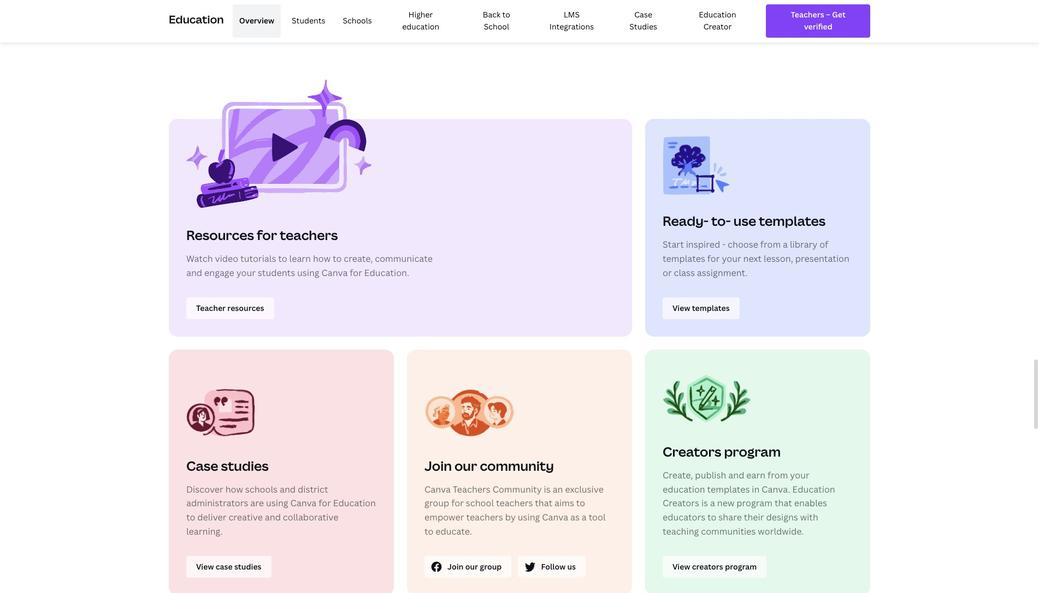 Task type: describe. For each thing, give the bounding box(es) containing it.
aims
[[555, 498, 574, 510]]

new
[[717, 498, 735, 510]]

education inside 'create, publish and earn from your education templates in canva. education creators is a new program that enables educators to share their designs with teaching communities worldwide.'
[[793, 484, 835, 496]]

to down "empower"
[[425, 526, 433, 538]]

publish
[[695, 470, 726, 482]]

case studies
[[186, 457, 269, 475]]

by
[[505, 512, 516, 524]]

earn
[[747, 470, 766, 482]]

empower
[[425, 512, 464, 524]]

0 vertical spatial teachers
[[280, 226, 338, 244]]

resources for teachers
[[186, 226, 338, 244]]

1 vertical spatial teachers
[[496, 498, 533, 510]]

teacher resources image
[[196, 303, 264, 315]]

learning.
[[186, 526, 223, 538]]

lms integrations link
[[534, 4, 609, 38]]

that inside "canva teachers community is an exclusive group for school teachers that aims to empower teachers by using canva as a tool to educate."
[[535, 498, 553, 510]]

start
[[663, 239, 684, 251]]

community
[[480, 457, 554, 475]]

worldwide.
[[758, 526, 804, 538]]

create,
[[663, 470, 693, 482]]

and inside 'create, publish and earn from your education templates in canva. education creators is a new program that enables educators to share their designs with teaching communities worldwide.'
[[728, 470, 744, 482]]

community
[[493, 484, 542, 496]]

choose
[[728, 239, 758, 251]]

join
[[425, 457, 452, 475]]

teachers
[[453, 484, 491, 496]]

educators
[[663, 512, 705, 524]]

students
[[292, 15, 325, 26]]

teaching
[[663, 526, 699, 538]]

share
[[719, 512, 742, 524]]

use
[[734, 212, 756, 230]]

canva down aims on the right bottom of the page
[[542, 512, 568, 524]]

an
[[553, 484, 563, 496]]

to inside back to school
[[502, 9, 510, 20]]

and left district
[[280, 484, 296, 496]]

a inside 'create, publish and earn from your education templates in canva. education creators is a new program that enables educators to share their designs with teaching communities worldwide.'
[[710, 498, 715, 510]]

studies
[[630, 22, 657, 32]]

case studies icon image
[[186, 382, 291, 445]]

as
[[570, 512, 580, 524]]

-
[[722, 239, 726, 251]]

engage
[[204, 267, 234, 279]]

schools
[[245, 484, 278, 496]]

for inside "canva teachers community is an exclusive group for school teachers that aims to empower teachers by using canva as a tool to educate."
[[451, 498, 464, 510]]

how inside discover how schools and district administrators are using canva for education to deliver creative and collaborative learning.
[[225, 484, 243, 496]]

canva teachers community is an exclusive group for school teachers that aims to empower teachers by using canva as a tool to educate.
[[425, 484, 606, 538]]

integrations
[[550, 22, 594, 32]]

creative
[[229, 512, 263, 524]]

and inside watch video tutorials to learn how to create, communicate and engage your students using canva for education.
[[186, 267, 202, 279]]

teachers – get verified image
[[776, 9, 861, 33]]

case studies link
[[613, 4, 673, 38]]

discover
[[186, 484, 223, 496]]

of
[[820, 239, 828, 251]]

back to school link
[[463, 4, 530, 38]]

their
[[744, 512, 764, 524]]

or
[[663, 267, 672, 279]]

2 vertical spatial teachers
[[466, 512, 503, 524]]

templates inside start inspired - choose from a library of templates for your next lesson, presentation or class assignment.
[[663, 253, 705, 265]]

0 vertical spatial program
[[724, 443, 781, 461]]

overview
[[239, 15, 274, 26]]

next
[[743, 253, 762, 265]]

inspired
[[686, 239, 720, 251]]

school
[[484, 22, 509, 32]]

your inside start inspired - choose from a library of templates for your next lesson, presentation or class assignment.
[[722, 253, 741, 265]]

deliver
[[197, 512, 226, 524]]

menu bar inside education element
[[228, 4, 758, 38]]

higher education link
[[383, 4, 459, 38]]

assignment.
[[697, 267, 748, 279]]

templates icon image
[[663, 137, 767, 200]]

collaborative
[[283, 512, 338, 524]]

creators icon image
[[663, 368, 767, 431]]

school
[[466, 498, 494, 510]]

is inside 'create, publish and earn from your education templates in canva. education creators is a new program that enables educators to share their designs with teaching communities worldwide.'
[[701, 498, 708, 510]]

communities
[[701, 526, 756, 538]]

to left create,
[[333, 253, 342, 265]]

schools
[[343, 15, 372, 26]]

2 horizontal spatial templates
[[759, 212, 826, 230]]

resources icon image
[[186, 80, 372, 208]]

from for program
[[768, 470, 788, 482]]

join our community
[[425, 457, 554, 475]]

watch video tutorials to learn how to create, communicate and engage your students using canva for education.
[[186, 253, 433, 279]]

education.
[[364, 267, 409, 279]]

creators program
[[663, 443, 781, 461]]

overview link
[[233, 4, 281, 38]]



Task type: locate. For each thing, give the bounding box(es) containing it.
templates up class
[[663, 253, 705, 265]]

menu bar
[[228, 4, 758, 38]]

2 horizontal spatial using
[[518, 512, 540, 524]]

canva inside discover how schools and district administrators are using canva for education to deliver creative and collaborative learning.
[[290, 498, 317, 510]]

1 horizontal spatial using
[[297, 267, 319, 279]]

templates inside 'create, publish and earn from your education templates in canva. education creators is a new program that enables educators to share their designs with teaching communities worldwide.'
[[707, 484, 750, 496]]

case for case studies
[[186, 457, 218, 475]]

students link
[[285, 4, 332, 38]]

using
[[297, 267, 319, 279], [266, 498, 288, 510], [518, 512, 540, 524]]

to left share
[[708, 512, 717, 524]]

1 vertical spatial case
[[186, 457, 218, 475]]

0 vertical spatial a
[[783, 239, 788, 251]]

1 creators from the top
[[663, 443, 721, 461]]

group
[[425, 498, 449, 510]]

teachers down school
[[466, 512, 503, 524]]

0 horizontal spatial education
[[402, 22, 439, 32]]

0 vertical spatial templates
[[759, 212, 826, 230]]

is inside "canva teachers community is an exclusive group for school teachers that aims to empower teachers by using canva as a tool to educate."
[[544, 484, 551, 496]]

0 vertical spatial education
[[402, 22, 439, 32]]

watch
[[186, 253, 213, 265]]

with
[[800, 512, 818, 524]]

library
[[790, 239, 818, 251]]

1 horizontal spatial your
[[722, 253, 741, 265]]

education creator
[[699, 9, 736, 32]]

creators
[[663, 443, 721, 461], [663, 498, 699, 510]]

creators up educators
[[663, 498, 699, 510]]

lesson,
[[764, 253, 793, 265]]

your down the tutorials
[[236, 267, 256, 279]]

that up the designs
[[775, 498, 792, 510]]

to-
[[711, 212, 731, 230]]

communicate
[[375, 253, 433, 265]]

a inside start inspired - choose from a library of templates for your next lesson, presentation or class assignment.
[[783, 239, 788, 251]]

case up studies
[[634, 9, 652, 20]]

2 that from the left
[[775, 498, 792, 510]]

from inside start inspired - choose from a library of templates for your next lesson, presentation or class assignment.
[[760, 239, 781, 251]]

are
[[250, 498, 264, 510]]

teachers
[[280, 226, 338, 244], [496, 498, 533, 510], [466, 512, 503, 524]]

administrators
[[186, 498, 248, 510]]

1 horizontal spatial case
[[634, 9, 652, 20]]

1 horizontal spatial how
[[313, 253, 331, 265]]

2 vertical spatial your
[[790, 470, 810, 482]]

education down create,
[[663, 484, 705, 496]]

discover how schools and district administrators are using canva for education to deliver creative and collaborative learning.
[[186, 484, 376, 538]]

0 horizontal spatial your
[[236, 267, 256, 279]]

menu bar containing higher education
[[228, 4, 758, 38]]

lms
[[564, 9, 580, 20]]

view templates image
[[673, 303, 730, 315]]

1 vertical spatial templates
[[663, 253, 705, 265]]

from up the lesson,
[[760, 239, 781, 251]]

education
[[402, 22, 439, 32], [663, 484, 705, 496]]

resources
[[186, 226, 254, 244]]

to down "exclusive" at the bottom of page
[[576, 498, 585, 510]]

0 vertical spatial is
[[544, 484, 551, 496]]

1 vertical spatial how
[[225, 484, 243, 496]]

create,
[[344, 253, 373, 265]]

presentation
[[795, 253, 850, 265]]

1 vertical spatial using
[[266, 498, 288, 510]]

district
[[298, 484, 328, 496]]

tool
[[589, 512, 606, 524]]

class
[[674, 267, 695, 279]]

to up students
[[278, 253, 287, 265]]

0 horizontal spatial using
[[266, 498, 288, 510]]

schools link
[[336, 4, 379, 38]]

program up the their
[[737, 498, 773, 510]]

video
[[215, 253, 238, 265]]

your down -
[[722, 253, 741, 265]]

case for case studies
[[634, 9, 652, 20]]

for up the tutorials
[[257, 226, 277, 244]]

program up earn
[[724, 443, 781, 461]]

0 vertical spatial case
[[634, 9, 652, 20]]

a left new
[[710, 498, 715, 510]]

back
[[483, 9, 501, 20]]

using right are
[[266, 498, 288, 510]]

your inside watch video tutorials to learn how to create, communicate and engage your students using canva for education.
[[236, 267, 256, 279]]

a
[[783, 239, 788, 251], [710, 498, 715, 510], [582, 512, 587, 524]]

and down watch
[[186, 267, 202, 279]]

0 vertical spatial from
[[760, 239, 781, 251]]

creators up create,
[[663, 443, 721, 461]]

in
[[752, 484, 760, 496]]

0 vertical spatial your
[[722, 253, 741, 265]]

1 horizontal spatial a
[[710, 498, 715, 510]]

0 vertical spatial how
[[313, 253, 331, 265]]

canva
[[322, 267, 348, 279], [425, 484, 451, 496], [290, 498, 317, 510], [542, 512, 568, 524]]

1 vertical spatial your
[[236, 267, 256, 279]]

using inside "canva teachers community is an exclusive group for school teachers that aims to empower teachers by using canva as a tool to educate."
[[518, 512, 540, 524]]

exclusive
[[565, 484, 604, 496]]

start inspired - choose from a library of templates for your next lesson, presentation or class assignment.
[[663, 239, 850, 279]]

to inside 'create, publish and earn from your education templates in canva. education creators is a new program that enables educators to share their designs with teaching communities worldwide.'
[[708, 512, 717, 524]]

for inside start inspired - choose from a library of templates for your next lesson, presentation or class assignment.
[[707, 253, 720, 265]]

templates up new
[[707, 484, 750, 496]]

community icon image
[[425, 382, 529, 445]]

lms integrations
[[550, 9, 594, 32]]

enables
[[794, 498, 827, 510]]

2 vertical spatial using
[[518, 512, 540, 524]]

using inside watch video tutorials to learn how to create, communicate and engage your students using canva for education.
[[297, 267, 319, 279]]

for
[[257, 226, 277, 244], [707, 253, 720, 265], [350, 267, 362, 279], [319, 498, 331, 510], [451, 498, 464, 510]]

for up the assignment.
[[707, 253, 720, 265]]

and left earn
[[728, 470, 744, 482]]

that
[[535, 498, 553, 510], [775, 498, 792, 510]]

1 vertical spatial from
[[768, 470, 788, 482]]

learn
[[289, 253, 311, 265]]

0 horizontal spatial that
[[535, 498, 553, 510]]

0 vertical spatial creators
[[663, 443, 721, 461]]

case inside case studies
[[634, 9, 652, 20]]

1 horizontal spatial that
[[775, 498, 792, 510]]

from for to-
[[760, 239, 781, 251]]

ready-
[[663, 212, 709, 230]]

program inside 'create, publish and earn from your education templates in canva. education creators is a new program that enables educators to share their designs with teaching communities worldwide.'
[[737, 498, 773, 510]]

view case studies image
[[196, 562, 261, 574]]

1 vertical spatial program
[[737, 498, 773, 510]]

how
[[313, 253, 331, 265], [225, 484, 243, 496]]

is left new
[[701, 498, 708, 510]]

how up administrators
[[225, 484, 243, 496]]

higher
[[409, 9, 433, 20]]

to right the back
[[502, 9, 510, 20]]

education element
[[169, 0, 870, 42]]

creator
[[704, 22, 732, 32]]

your up the canva.
[[790, 470, 810, 482]]

1 vertical spatial a
[[710, 498, 715, 510]]

teachers down community
[[496, 498, 533, 510]]

0 horizontal spatial is
[[544, 484, 551, 496]]

1 vertical spatial creators
[[663, 498, 699, 510]]

0 horizontal spatial case
[[186, 457, 218, 475]]

education
[[699, 9, 736, 20], [169, 12, 224, 27], [793, 484, 835, 496], [333, 498, 376, 510]]

tutorials
[[240, 253, 276, 265]]

education inside menu bar
[[402, 22, 439, 32]]

1 that from the left
[[535, 498, 553, 510]]

a right as on the right
[[582, 512, 587, 524]]

for inside discover how schools and district administrators are using canva for education to deliver creative and collaborative learning.
[[319, 498, 331, 510]]

designs
[[766, 512, 798, 524]]

case up discover
[[186, 457, 218, 475]]

templates
[[759, 212, 826, 230], [663, 253, 705, 265], [707, 484, 750, 496]]

education creator link
[[678, 4, 758, 38]]

2 vertical spatial a
[[582, 512, 587, 524]]

your inside 'create, publish and earn from your education templates in canva. education creators is a new program that enables educators to share their designs with teaching communities worldwide.'
[[790, 470, 810, 482]]

from up the canva.
[[768, 470, 788, 482]]

canva up group
[[425, 484, 451, 496]]

education inside discover how schools and district administrators are using canva for education to deliver creative and collaborative learning.
[[333, 498, 376, 510]]

0 horizontal spatial a
[[582, 512, 587, 524]]

back to school
[[483, 9, 510, 32]]

that inside 'create, publish and earn from your education templates in canva. education creators is a new program that enables educators to share their designs with teaching communities worldwide.'
[[775, 498, 792, 510]]

using down learn
[[297, 267, 319, 279]]

2 horizontal spatial your
[[790, 470, 810, 482]]

2 creators from the top
[[663, 498, 699, 510]]

education down higher
[[402, 22, 439, 32]]

1 horizontal spatial education
[[663, 484, 705, 496]]

and right creative
[[265, 512, 281, 524]]

case studies
[[630, 9, 657, 32]]

using inside discover how schools and district administrators are using canva for education to deliver creative and collaborative learning.
[[266, 498, 288, 510]]

canva.
[[762, 484, 790, 496]]

our
[[455, 457, 477, 475]]

for down create,
[[350, 267, 362, 279]]

for up "empower"
[[451, 498, 464, 510]]

using right 'by'
[[518, 512, 540, 524]]

from inside 'create, publish and earn from your education templates in canva. education creators is a new program that enables educators to share their designs with teaching communities worldwide.'
[[768, 470, 788, 482]]

studies
[[221, 457, 269, 475]]

higher education
[[402, 9, 439, 32]]

templates up library on the right top
[[759, 212, 826, 230]]

2 horizontal spatial a
[[783, 239, 788, 251]]

1 vertical spatial education
[[663, 484, 705, 496]]

teachers up learn
[[280, 226, 338, 244]]

0 vertical spatial using
[[297, 267, 319, 279]]

0 horizontal spatial templates
[[663, 253, 705, 265]]

canva up collaborative
[[290, 498, 317, 510]]

to up 'learning.'
[[186, 512, 195, 524]]

is left an
[[544, 484, 551, 496]]

and
[[186, 267, 202, 279], [728, 470, 744, 482], [280, 484, 296, 496], [265, 512, 281, 524]]

create, publish and earn from your education templates in canva. education creators is a new program that enables educators to share their designs with teaching communities worldwide.
[[663, 470, 835, 538]]

a up the lesson,
[[783, 239, 788, 251]]

1 horizontal spatial templates
[[707, 484, 750, 496]]

for down district
[[319, 498, 331, 510]]

students
[[258, 267, 295, 279]]

to inside discover how schools and district administrators are using canva for education to deliver creative and collaborative learning.
[[186, 512, 195, 524]]

that left aims on the right bottom of the page
[[535, 498, 553, 510]]

educate.
[[436, 526, 472, 538]]

1 vertical spatial is
[[701, 498, 708, 510]]

education inside 'create, publish and earn from your education templates in canva. education creators is a new program that enables educators to share their designs with teaching communities worldwide.'
[[663, 484, 705, 496]]

from
[[760, 239, 781, 251], [768, 470, 788, 482]]

canva down create,
[[322, 267, 348, 279]]

canva inside watch video tutorials to learn how to create, communicate and engage your students using canva for education.
[[322, 267, 348, 279]]

creators inside 'create, publish and earn from your education templates in canva. education creators is a new program that enables educators to share their designs with teaching communities worldwide.'
[[663, 498, 699, 510]]

for inside watch video tutorials to learn how to create, communicate and engage your students using canva for education.
[[350, 267, 362, 279]]

2 vertical spatial templates
[[707, 484, 750, 496]]

to
[[502, 9, 510, 20], [278, 253, 287, 265], [333, 253, 342, 265], [576, 498, 585, 510], [186, 512, 195, 524], [708, 512, 717, 524], [425, 526, 433, 538]]

a inside "canva teachers community is an exclusive group for school teachers that aims to empower teachers by using canva as a tool to educate."
[[582, 512, 587, 524]]

1 horizontal spatial is
[[701, 498, 708, 510]]

how right learn
[[313, 253, 331, 265]]

view creators program image
[[673, 562, 757, 574]]

ready- to- use templates
[[663, 212, 826, 230]]

0 horizontal spatial how
[[225, 484, 243, 496]]

how inside watch video tutorials to learn how to create, communicate and engage your students using canva for education.
[[313, 253, 331, 265]]



Task type: vqa. For each thing, say whether or not it's contained in the screenshot.
an
yes



